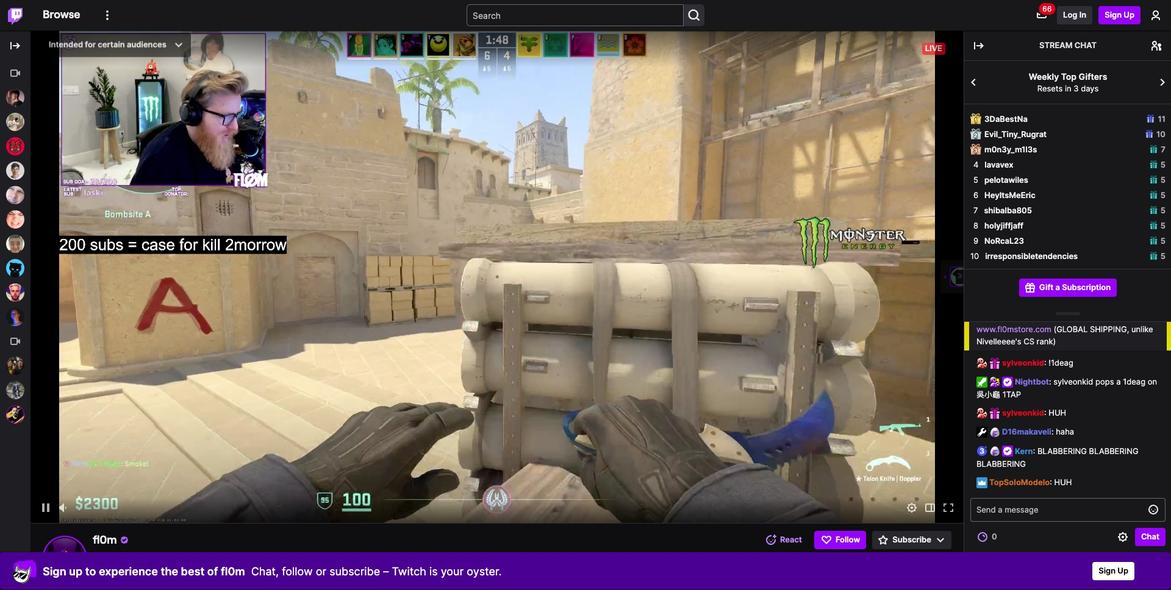 Task type: vqa. For each thing, say whether or not it's contained in the screenshot.
Shooter button corresponding to Escape from Tarkov
no



Task type: locate. For each thing, give the bounding box(es) containing it.
1 vertical spatial verified image
[[1003, 446, 1014, 457]]

: haha
[[1052, 428, 1075, 437]]

up for the topmost sign up 'button'
[[1125, 10, 1135, 20]]

verified image for 'predicted "ot"' icon
[[1003, 446, 1014, 457]]

: left haha
[[1052, 428, 1054, 437]]

jojodj image
[[6, 381, 24, 400]]

experience
[[99, 566, 158, 578]]

: down blabbering blabbering blabbering on the bottom of the page
[[1051, 478, 1053, 488]]

: down the : !1deag
[[1050, 377, 1054, 387]]

topsolomodelo
[[990, 478, 1051, 488]]

–
[[384, 566, 389, 578]]

sylveonkid up nightbot
[[1003, 358, 1045, 368]]

a inside sylveonkid pops a 1deag on 吳小龜 1tap
[[1117, 377, 1122, 387]]

huh for sylveonkid
[[1049, 408, 1067, 418]]

1 horizontal spatial a
[[1117, 377, 1122, 387]]

0 vertical spatial 10
[[1157, 129, 1166, 139]]

symfuhny image
[[6, 186, 24, 204]]

sign up
[[1106, 10, 1135, 20], [1099, 567, 1129, 576]]

browse
[[43, 7, 80, 21]]

0 horizontal spatial 7
[[974, 206, 979, 215]]

: huh down blabbering blabbering blabbering on the bottom of the page
[[1051, 478, 1073, 488]]

fl0m left verified partner image
[[93, 534, 117, 547]]

sylveonkid
[[1003, 358, 1045, 368], [1054, 377, 1094, 387], [1003, 408, 1045, 418]]

gift a subscription
[[1040, 283, 1112, 293]]

verified image for moderator icon
[[1003, 311, 1014, 322]]

5 for 7 shibalba805
[[1161, 206, 1166, 215]]

0 vertical spatial huh
[[1049, 408, 1067, 418]]

0 vertical spatial 7
[[1162, 145, 1166, 154]]

5 for 5 pelotawiles
[[1161, 175, 1166, 185]]

0 vertical spatial sylveonkid
[[1003, 358, 1045, 368]]

1 vertical spatial sign up
[[1099, 567, 1129, 576]]

1-month subscriber image
[[990, 446, 1001, 457]]

2 93-month subscriber (tier 3, 6-year badge) image from the top
[[990, 377, 1001, 388]]

up
[[1125, 10, 1135, 20], [1118, 567, 1129, 576]]

: huh up : haha
[[1045, 408, 1067, 418]]

blabbering blabbering blabbering
[[977, 447, 1139, 469]]

pelotawiles button
[[985, 175, 1029, 186]]

m0n3y_m1l3s
[[985, 145, 1038, 154]]

0 vertical spatial a
[[1056, 283, 1061, 293]]

up for the bottom sign up 'button'
[[1118, 567, 1129, 576]]

huh
[[1049, 408, 1067, 418], [1055, 478, 1073, 488]]

holyjiffjaff
[[985, 221, 1024, 231]]

clix image
[[6, 89, 24, 107]]

stream
[[1040, 40, 1073, 50]]

0 vertical spatial up
[[1125, 10, 1135, 20]]

sub gift icon image for 5 pelotawiles
[[1150, 176, 1158, 184]]

5 for 9 norcal23
[[1161, 236, 1166, 246]]

10 irresponsibletendencies
[[971, 251, 1079, 261]]

weekly top gifters resets in 3 days
[[1030, 71, 1108, 93]]

3dabestna button
[[985, 114, 1028, 125]]

2 vertical spatial sylveonkid
[[1003, 408, 1045, 418]]

10
[[1157, 129, 1166, 139], [971, 251, 980, 261]]

2 verified image from the top
[[1003, 446, 1014, 457]]

sylveonkid button up the d16makaveli button
[[1003, 408, 1045, 418]]

sypherpk image
[[6, 137, 24, 156]]

1 sylveonkid button from the top
[[1003, 358, 1045, 368]]

0 vertical spatial sign up
[[1106, 10, 1135, 20]]

sylveonkid up the d16makaveli button
[[1003, 408, 1045, 418]]

shibalba805 button
[[985, 205, 1033, 217]]

log
[[965, 156, 1172, 499]]

irresponsibletendencies
[[986, 251, 1079, 261]]

: left !1deag
[[1045, 358, 1047, 368]]

a right pops
[[1117, 377, 1122, 387]]

sub gift icon image for 7 shibalba805
[[1150, 207, 1158, 215]]

chat inside region
[[1075, 40, 1097, 50]]

gift a subscription button
[[1020, 279, 1118, 297]]

!1deag
[[1049, 358, 1074, 368]]

7 shibalba805
[[974, 206, 1033, 215]]

verified image
[[1003, 377, 1014, 388]]

verified image right 1-month subscriber image
[[1003, 446, 1014, 457]]

holyjiffjaff button
[[985, 220, 1024, 232]]

verified image up www.fl0mstore.com
[[1003, 311, 1014, 322]]

sub gift icon image for 10 irresponsibletendencies
[[1150, 252, 1158, 260]]

sylveonkid button up nightbot
[[1003, 358, 1045, 368]]

fl0m right of
[[221, 566, 245, 578]]

blabbering
[[1038, 447, 1088, 456], [1090, 447, 1139, 456], [977, 460, 1027, 469]]

0 button
[[971, 529, 1004, 547]]

verified partner image
[[120, 536, 130, 546]]

0 horizontal spatial 10
[[971, 251, 980, 261]]

to
[[85, 566, 96, 578]]

0 vertical spatial chat
[[1075, 40, 1097, 50]]

sign up for the bottom sign up 'button'
[[1099, 567, 1129, 576]]

lirik image
[[6, 259, 24, 278]]

sign up button
[[1099, 6, 1141, 24], [1093, 563, 1135, 581]]

1 verified image from the top
[[1003, 311, 1014, 322]]

8 holyjiffjaff
[[974, 221, 1024, 231]]

0 horizontal spatial fl0m
[[93, 534, 117, 547]]

1 vertical spatial : huh
[[1051, 478, 1073, 488]]

d16makaveli
[[1003, 428, 1052, 437]]

2 horizontal spatial blabbering
[[1090, 447, 1139, 456]]

pelotawiles
[[985, 175, 1029, 185]]

0 vertical spatial : huh
[[1045, 408, 1067, 418]]

verified image
[[1003, 311, 1014, 322], [1003, 446, 1014, 457]]

follow
[[282, 566, 313, 578]]

1 horizontal spatial 10
[[1157, 129, 1166, 139]]

heyitsmeeric
[[985, 190, 1036, 200]]

1 vertical spatial 93-month subscriber (tier 3, 6-year badge) image
[[990, 377, 1001, 388]]

: for sylveonkid button corresponding to : !1deag
[[1045, 358, 1047, 368]]

predicted "ot" image
[[977, 446, 988, 457]]

log containing www.fl0mstore.com
[[965, 156, 1172, 499]]

: for topsolomodelo button
[[1051, 478, 1053, 488]]

0 vertical spatial sylveonkid button
[[1003, 358, 1045, 368]]

9 norcal23
[[974, 236, 1025, 246]]

0 horizontal spatial chat
[[1075, 40, 1097, 50]]

1 vertical spatial sylveonkid button
[[1003, 408, 1045, 418]]

moderator image
[[977, 377, 988, 388]]

0 vertical spatial verified image
[[1003, 311, 1014, 322]]

: up d16makaveli
[[1045, 408, 1047, 418]]

(global shipping, unlike nivelleeee's cs rank)
[[977, 325, 1154, 347]]

the
[[161, 566, 178, 578]]

sylveonkid down !1deag
[[1054, 377, 1094, 387]]

1 vertical spatial chat
[[1142, 532, 1160, 542]]

5 pelotawiles
[[974, 175, 1029, 185]]

0 vertical spatial 93-month subscriber (tier 3, 6-year badge) image
[[990, 311, 1001, 322]]

1 vertical spatial sylveonkid
[[1054, 377, 1094, 387]]

nightbot button
[[1016, 377, 1050, 387]]

1 vertical spatial a
[[1117, 377, 1122, 387]]

0 horizontal spatial a
[[1056, 283, 1061, 293]]

a inside 'button'
[[1056, 283, 1061, 293]]

haha
[[1057, 428, 1075, 437]]

resets
[[1038, 83, 1063, 93]]

93-month subscriber (tier 3, 6-year badge) image right moderator image
[[990, 377, 1001, 388]]

sign
[[1106, 10, 1123, 20], [43, 566, 66, 578], [1099, 567, 1116, 576]]

7 up 8
[[974, 206, 979, 215]]

fl0m
[[93, 534, 117, 547], [221, 566, 245, 578]]

2 sylveonkid button from the top
[[1003, 408, 1045, 418]]

m0n3y_m1l3s button
[[985, 144, 1038, 156]]

93-month subscriber (tier 3, 6-year badge) image
[[990, 311, 1001, 322], [990, 377, 1001, 388]]

: huh for topsolomodelo
[[1051, 478, 1073, 488]]

stream chat
[[1040, 40, 1097, 50]]

7
[[1162, 145, 1166, 154], [974, 206, 979, 215]]

1 vertical spatial 10
[[971, 251, 980, 261]]

a
[[1056, 283, 1061, 293], [1117, 377, 1122, 387]]

: !1deag
[[1045, 358, 1074, 368]]

93-month subscriber (tier 3, 6-year badge) image right moderator icon
[[990, 311, 1001, 322]]

(global
[[1054, 325, 1088, 334]]

5 for 6 heyitsmeeric
[[1161, 190, 1166, 200]]

6 heyitsmeeric
[[974, 190, 1036, 200]]

sylveonkid button for : !1deag
[[1003, 358, 1045, 368]]

10 down 11
[[1157, 129, 1166, 139]]

nivelleeee's
[[977, 337, 1022, 347]]

a right gift
[[1056, 283, 1061, 293]]

follow
[[836, 535, 861, 545]]

7 down 11
[[1162, 145, 1166, 154]]

sylveonkid button
[[1003, 358, 1045, 368], [1003, 408, 1045, 418]]

10 down 9
[[971, 251, 980, 261]]

1 horizontal spatial 7
[[1162, 145, 1166, 154]]

kern
[[1016, 447, 1034, 456]]

93-month subscriber (tier 3, 6-year badge) image for moderator image
[[990, 377, 1001, 388]]

1 horizontal spatial fl0m
[[221, 566, 245, 578]]

: for the d16makaveli button
[[1052, 428, 1054, 437]]

5 for 8 holyjiffjaff
[[1161, 221, 1166, 231]]

evil_tiny_rugrat button
[[985, 129, 1047, 141]]

None range field
[[73, 503, 140, 513]]

huh up : haha
[[1049, 408, 1067, 418]]

43-month subscriber (3-year badge) image
[[977, 358, 988, 369]]

chat,
[[251, 566, 279, 578]]

sylveonkid button for : huh
[[1003, 408, 1045, 418]]

吳小龜
[[977, 390, 1001, 400]]

sylveonkid for : huh
[[1003, 408, 1045, 418]]

cs2dave image
[[6, 357, 24, 375]]

7 for 7 shibalba805
[[974, 206, 979, 215]]

sub gift icon image
[[1148, 115, 1156, 123], [1146, 130, 1154, 138], [1151, 146, 1159, 153], [1150, 161, 1158, 169], [1150, 176, 1158, 184], [1150, 191, 1158, 199], [1150, 207, 1158, 215], [1150, 222, 1158, 230], [1150, 237, 1158, 245], [1150, 252, 1158, 260]]

irresponsibletendencies button
[[986, 251, 1079, 263]]

1 vertical spatial up
[[1118, 567, 1129, 576]]

1 vertical spatial 7
[[974, 206, 979, 215]]

1 vertical spatial sign up button
[[1093, 563, 1135, 581]]

evil_tiny_rugrat
[[985, 129, 1047, 139]]

1 vertical spatial huh
[[1055, 478, 1073, 488]]

1 horizontal spatial chat
[[1142, 532, 1160, 542]]

1 93-month subscriber (tier 3, 6-year badge) image from the top
[[990, 311, 1001, 322]]

huh down blabbering blabbering blabbering on the bottom of the page
[[1055, 478, 1073, 488]]

react button
[[761, 532, 809, 550]]



Task type: describe. For each thing, give the bounding box(es) containing it.
topsolomodelo button
[[990, 478, 1051, 488]]

lavavex button
[[985, 159, 1014, 171]]

5 for 4 lavavex
[[1161, 160, 1166, 170]]

1tap
[[1003, 390, 1022, 400]]

4 lavavex
[[974, 160, 1014, 170]]

ninja image
[[6, 113, 24, 131]]

is
[[430, 566, 438, 578]]

log in button
[[1058, 6, 1093, 24]]

0 vertical spatial fl0m
[[93, 534, 117, 547]]

2-month subscriber image
[[990, 427, 1001, 438]]

shibalba805
[[985, 206, 1033, 215]]

sylveonkid for : !1deag
[[1003, 358, 1045, 368]]

nadeshot image
[[6, 284, 24, 302]]

1deag
[[1124, 377, 1146, 387]]

1 horizontal spatial blabbering
[[1038, 447, 1088, 456]]

www.fl0mstore.com link
[[977, 325, 1052, 334]]

10 for 10 irresponsibletendencies
[[971, 251, 980, 261]]

sign up to experience the best of fl0m chat, follow or subscribe – twitch is your oyster.
[[43, 566, 502, 578]]

3
[[1074, 83, 1079, 93]]

or
[[316, 566, 327, 578]]

in
[[1066, 83, 1072, 93]]

1 vertical spatial fl0m
[[221, 566, 245, 578]]

in
[[1080, 10, 1087, 20]]

weekly
[[1030, 71, 1060, 82]]

oyster.
[[467, 566, 502, 578]]

subscribe button
[[873, 532, 952, 550]]

lavavex
[[985, 160, 1014, 170]]

coolcat image
[[12, 560, 37, 584]]

moderator image
[[977, 311, 988, 322]]

get_right image
[[6, 406, 24, 424]]

4
[[974, 160, 979, 170]]

0 horizontal spatial blabbering
[[977, 460, 1027, 469]]

your
[[441, 566, 464, 578]]

subscribe
[[330, 566, 380, 578]]

9
[[974, 236, 979, 246]]

norcal23 button
[[985, 236, 1025, 248]]

log in
[[1064, 10, 1087, 20]]

: down the d16makaveli button
[[1034, 447, 1038, 456]]

shipping,
[[1091, 325, 1130, 334]]

chat button
[[1136, 529, 1166, 547]]

Send a message text field
[[971, 498, 1166, 522]]

cs
[[1024, 337, 1035, 347]]

Search Input search field
[[467, 4, 684, 26]]

0 vertical spatial sign up button
[[1099, 6, 1141, 24]]

unlike
[[1132, 325, 1154, 334]]

kern button
[[1016, 447, 1034, 456]]

prime gaming image
[[977, 478, 988, 489]]

heyitsmeeric button
[[985, 190, 1036, 202]]

10 for 10
[[1157, 129, 1166, 139]]

0
[[992, 532, 998, 542]]

huh for topsolomodelo
[[1055, 478, 1073, 488]]

mrsavage image
[[6, 308, 24, 327]]

www.fl0mstore.com
[[977, 325, 1052, 334]]

gift
[[1040, 283, 1054, 293]]

browse link
[[43, 0, 80, 29]]

sub gift icon image for 9 norcal23
[[1150, 237, 1158, 245]]

fl0m link
[[93, 534, 117, 547]]

3dabestna
[[985, 114, 1028, 124]]

fl0m viewers also watch group
[[0, 330, 31, 427]]

stream chat region
[[965, 31, 1172, 61]]

staff image
[[977, 427, 988, 438]]

sub gift icon image for 6 heyitsmeeric
[[1150, 191, 1158, 199]]

sub gift silver medal image
[[971, 129, 982, 140]]

mongraal image
[[6, 211, 24, 229]]

recommended channels group
[[0, 61, 31, 330]]

sylveonkid inside sylveonkid pops a 1deag on 吳小龜 1tap
[[1054, 377, 1094, 387]]

43-month subscriber (3-year badge) image
[[977, 408, 988, 419]]

pops
[[1096, 377, 1115, 387]]

8
[[974, 221, 979, 231]]

: for : huh sylveonkid button
[[1045, 408, 1047, 418]]

sub gift bronze medal image
[[971, 144, 982, 155]]

d16makaveli button
[[1003, 428, 1052, 437]]

top
[[1062, 71, 1077, 82]]

on
[[1149, 377, 1158, 387]]

sub gift icon image for 8 holyjiffjaff
[[1150, 222, 1158, 230]]

: huh for sylveonkid
[[1045, 408, 1067, 418]]

sub gift icon image for 4 lavavex
[[1150, 161, 1158, 169]]

50 gift subs image
[[990, 408, 1001, 419]]

chat inside button
[[1142, 532, 1160, 542]]

log
[[1064, 10, 1078, 20]]

follow button
[[815, 532, 867, 550]]

xaryu image
[[6, 162, 24, 180]]

93-month subscriber (tier 3, 6-year badge) image for moderator icon
[[990, 311, 1001, 322]]

react
[[781, 535, 803, 545]]

5 for 10 irresponsibletendencies
[[1161, 251, 1166, 261]]

rank)
[[1037, 337, 1057, 347]]

twitch
[[392, 566, 427, 578]]

norcal23
[[985, 236, 1025, 246]]

sign up for the topmost sign up 'button'
[[1106, 10, 1135, 20]]

sub gift gold medal image
[[971, 114, 982, 125]]

lacy image
[[6, 235, 24, 253]]

50 gift subs image
[[990, 358, 1001, 369]]

subscribe
[[893, 535, 932, 545]]

gifters
[[1079, 71, 1108, 82]]

nightbot
[[1016, 377, 1050, 387]]

subscription
[[1063, 283, 1112, 293]]

best
[[181, 566, 205, 578]]

7 for 7
[[1162, 145, 1166, 154]]

up
[[69, 566, 83, 578]]

days
[[1082, 83, 1100, 93]]

6
[[974, 190, 979, 200]]

of
[[207, 566, 218, 578]]

11
[[1159, 114, 1166, 124]]

sylveonkid pops a 1deag on 吳小龜 1tap
[[977, 377, 1158, 400]]



